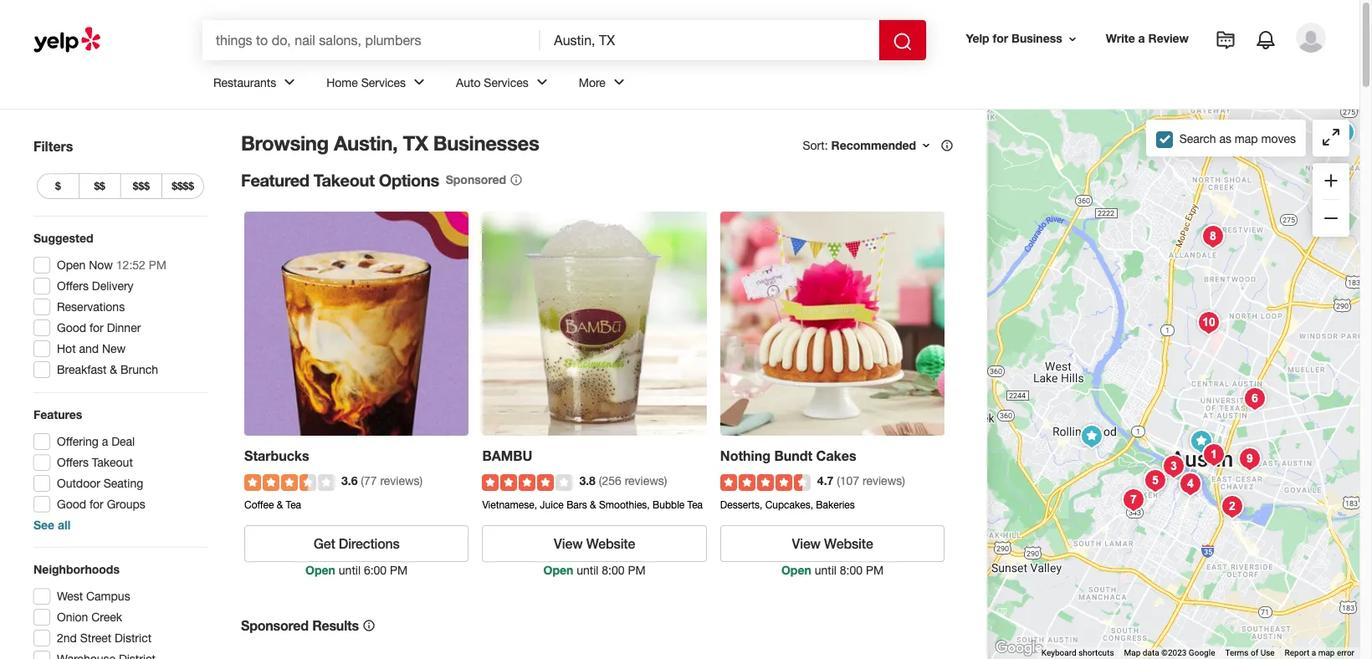 Task type: describe. For each thing, give the bounding box(es) containing it.
auto
[[456, 76, 481, 89]]

search image
[[892, 32, 912, 52]]

services for auto services
[[484, 76, 529, 89]]

google
[[1189, 648, 1215, 658]]

austin,
[[334, 131, 398, 155]]

sponsored for sponsored results
[[241, 617, 309, 633]]

vietnamese,
[[482, 499, 537, 511]]

nothing bundt cakes image
[[1075, 420, 1108, 453]]

open until 8:00 pm for nothing bundt cakes
[[781, 563, 884, 577]]

bambu
[[482, 448, 532, 464]]

yelp for business button
[[959, 24, 1086, 54]]

west
[[57, 590, 83, 603]]

offers for features
[[57, 456, 89, 469]]

all
[[58, 518, 71, 532]]

browsing austin, tx businesses
[[241, 131, 539, 155]]

pm for starbucks
[[390, 564, 408, 577]]

home services
[[326, 76, 406, 89]]

bakeries
[[816, 499, 855, 511]]

bundt
[[774, 448, 812, 464]]

16 info v2 image for featured takeout options
[[510, 173, 523, 186]]

2 vertical spatial 16 info v2 image
[[362, 619, 376, 633]]

16 chevron down v2 image for recommended
[[920, 139, 933, 152]]

error
[[1337, 648, 1355, 658]]

deal
[[111, 435, 135, 448]]

write a review
[[1106, 31, 1189, 46]]

8:00 for bambu
[[602, 564, 625, 577]]

until for nothing bundt cakes
[[815, 564, 837, 577]]

aba - austin image
[[1173, 467, 1207, 501]]

keyboard shortcuts button
[[1042, 648, 1114, 659]]

seating
[[104, 477, 143, 490]]

projects image
[[1216, 30, 1236, 50]]

24 chevron down v2 image for home services
[[409, 72, 429, 92]]

good for dinner
[[57, 321, 141, 335]]

coffee & tea
[[244, 499, 301, 511]]

breakfast & brunch
[[57, 363, 158, 376]]

use
[[1261, 648, 1275, 658]]

write a review link
[[1099, 24, 1196, 54]]

terry black's barbecue image
[[1157, 450, 1190, 483]]

2 tea from the left
[[687, 499, 703, 511]]

map
[[1124, 648, 1141, 658]]

a for write
[[1138, 31, 1145, 46]]

good for suggested
[[57, 321, 86, 335]]

onion
[[57, 611, 88, 624]]

results
[[312, 617, 359, 633]]

vietnamese, juice bars & smoothies, bubble tea
[[482, 499, 703, 511]]

3.6 star rating image
[[244, 474, 335, 491]]

write
[[1106, 31, 1135, 46]]

groups
[[107, 498, 145, 511]]

brunch
[[120, 363, 158, 376]]

open for starbucks
[[305, 563, 335, 577]]

desserts,
[[720, 499, 762, 511]]

open until 6:00 pm
[[305, 563, 408, 577]]

until for bambu
[[577, 564, 599, 577]]

starbucks link
[[244, 448, 309, 464]]

good for features
[[57, 498, 86, 511]]

map for as
[[1235, 132, 1258, 145]]

$ button
[[37, 173, 78, 199]]

a for offering
[[102, 435, 108, 448]]

$$
[[94, 180, 105, 192]]

view for nothing bundt cakes
[[792, 536, 821, 552]]

tx
[[403, 131, 428, 155]]

see
[[33, 518, 55, 532]]

outdoor seating
[[57, 477, 143, 490]]

6:00
[[364, 564, 387, 577]]

nothing bundt cakes
[[720, 448, 856, 464]]

open until 8:00 pm for bambu
[[543, 563, 646, 577]]

see all
[[33, 518, 71, 532]]

terms of use link
[[1225, 648, 1275, 658]]

onion creek
[[57, 611, 122, 624]]

$$$ button
[[120, 173, 162, 199]]

yelp
[[966, 31, 989, 46]]

coffee
[[244, 499, 274, 511]]

$
[[55, 180, 61, 192]]

pm for bambu
[[628, 564, 646, 577]]

bubble
[[653, 499, 685, 511]]

get directions
[[314, 536, 400, 552]]

featured takeout options
[[241, 170, 439, 190]]

3.6 (77 reviews)
[[341, 474, 423, 488]]

pm for nothing bundt cakes
[[866, 564, 884, 577]]

user actions element
[[953, 21, 1350, 124]]

$$$
[[133, 180, 150, 192]]

hot and new
[[57, 342, 126, 356]]

juice
[[540, 499, 564, 511]]

view website for bambu
[[554, 536, 635, 552]]

open for nothing bundt cakes
[[781, 563, 811, 577]]

view website link for nothing bundt cakes
[[720, 525, 945, 562]]

zoom out image
[[1321, 208, 1341, 228]]

16 info v2 image for browsing austin, tx businesses
[[940, 139, 954, 152]]

nothing bundt cakes link
[[720, 448, 856, 464]]

delivery
[[92, 279, 133, 293]]

good for groups
[[57, 498, 145, 511]]

terms
[[1225, 648, 1249, 658]]

loro image
[[1117, 483, 1150, 517]]

offers takeout
[[57, 456, 133, 469]]

keyboard shortcuts
[[1042, 648, 1114, 658]]

view website for nothing bundt cakes
[[792, 536, 873, 552]]

campus
[[86, 590, 130, 603]]

odd duck image
[[1138, 464, 1172, 497]]

moves
[[1261, 132, 1296, 145]]

search
[[1179, 132, 1216, 145]]

search as map moves
[[1179, 132, 1296, 145]]

map region
[[794, 0, 1372, 659]]

pm inside suggested group
[[149, 259, 166, 272]]

3.8 star rating image
[[482, 474, 573, 491]]

hot
[[57, 342, 76, 356]]

view website link for bambu
[[482, 525, 707, 562]]

dinner
[[107, 321, 141, 335]]

4.7
[[817, 474, 834, 488]]

open inside suggested group
[[57, 259, 86, 272]]

of
[[1251, 648, 1258, 658]]

jeremy m. image
[[1296, 23, 1326, 53]]

1618 asian fusion image
[[1215, 490, 1249, 523]]

creek
[[91, 611, 122, 624]]



Task type: vqa. For each thing, say whether or not it's contained in the screenshot.


Task type: locate. For each thing, give the bounding box(es) containing it.
until left 6:00
[[339, 564, 361, 577]]

offering
[[57, 435, 99, 448]]

1 vertical spatial for
[[89, 321, 104, 335]]

1 horizontal spatial until
[[577, 564, 599, 577]]

bambu link
[[482, 448, 532, 464]]

good inside suggested group
[[57, 321, 86, 335]]

0 horizontal spatial 24 chevron down v2 image
[[280, 72, 300, 92]]

3.6
[[341, 474, 358, 488]]

1 vertical spatial sponsored
[[241, 617, 309, 633]]

0 horizontal spatial website
[[586, 536, 635, 552]]

view website link down vietnamese, juice bars & smoothies, bubble tea
[[482, 525, 707, 562]]

2 services from the left
[[484, 76, 529, 89]]

None search field
[[202, 20, 929, 60]]

2 horizontal spatial 24 chevron down v2 image
[[532, 72, 552, 92]]

none field up home services
[[216, 31, 527, 49]]

now
[[89, 259, 113, 272]]

1 view from the left
[[554, 536, 583, 552]]

reviews) for bambu
[[625, 475, 667, 488]]

2 view website link from the left
[[720, 525, 945, 562]]

notifications image
[[1256, 30, 1276, 50]]

1 vertical spatial group
[[28, 407, 207, 534]]

none field near
[[554, 31, 866, 49]]

1 horizontal spatial services
[[484, 76, 529, 89]]

1 horizontal spatial view
[[792, 536, 821, 552]]

0 vertical spatial map
[[1235, 132, 1258, 145]]

3.8
[[579, 474, 596, 488]]

2 until from the left
[[577, 564, 599, 577]]

view down cupcakes,
[[792, 536, 821, 552]]

outdoor
[[57, 477, 100, 490]]

3 reviews) from the left
[[863, 475, 905, 488]]

24 chevron down v2 image inside restaurants link
[[280, 72, 300, 92]]

sponsored left results
[[241, 617, 309, 633]]

a left deal
[[102, 435, 108, 448]]

for inside yelp for business button
[[993, 31, 1008, 46]]

recommended
[[831, 138, 916, 152]]

reviews) right (77
[[380, 475, 423, 488]]

0 horizontal spatial a
[[102, 435, 108, 448]]

1 8:00 from the left
[[602, 564, 625, 577]]

offers for suggested
[[57, 279, 89, 293]]

2 horizontal spatial a
[[1312, 648, 1316, 658]]

view website link
[[482, 525, 707, 562], [720, 525, 945, 562]]

0 horizontal spatial takeout
[[92, 456, 133, 469]]

reviews) inside the 3.8 (256 reviews)
[[625, 475, 667, 488]]

0 horizontal spatial until
[[339, 564, 361, 577]]

good up hot at bottom left
[[57, 321, 86, 335]]

open until 8:00 pm down vietnamese, juice bars & smoothies, bubble tea
[[543, 563, 646, 577]]

nothing
[[720, 448, 771, 464]]

for for business
[[993, 31, 1008, 46]]

and
[[79, 342, 99, 356]]

0 horizontal spatial view website link
[[482, 525, 707, 562]]

1 view website link from the left
[[482, 525, 707, 562]]

home
[[326, 76, 358, 89]]

0 horizontal spatial none field
[[216, 31, 527, 49]]

3 until from the left
[[815, 564, 837, 577]]

suerte image
[[1233, 442, 1266, 476]]

0 vertical spatial sponsored
[[446, 172, 506, 187]]

browsing
[[241, 131, 329, 155]]

a right write
[[1138, 31, 1145, 46]]

home services link
[[313, 60, 443, 109]]

4.7 (107 reviews)
[[817, 474, 905, 488]]

1 horizontal spatial none field
[[554, 31, 866, 49]]

business categories element
[[200, 60, 1326, 109]]

16 info v2 image
[[940, 139, 954, 152], [510, 173, 523, 186], [362, 619, 376, 633]]

yelp for business
[[966, 31, 1062, 46]]

offers down 'offering'
[[57, 456, 89, 469]]

24 chevron down v2 image
[[280, 72, 300, 92], [409, 72, 429, 92], [532, 72, 552, 92]]

restaurants
[[213, 76, 276, 89]]

reviews) for nothing bundt cakes
[[863, 475, 905, 488]]

1 vertical spatial offers
[[57, 456, 89, 469]]

1 horizontal spatial map
[[1318, 648, 1335, 658]]

services right auto in the left of the page
[[484, 76, 529, 89]]

map right as
[[1235, 132, 1258, 145]]

open down cupcakes,
[[781, 563, 811, 577]]

1 horizontal spatial view website
[[792, 536, 873, 552]]

reviews) up smoothies,
[[625, 475, 667, 488]]

map left error
[[1318, 648, 1335, 658]]

offers delivery
[[57, 279, 133, 293]]

1 vertical spatial takeout
[[92, 456, 133, 469]]

$$$$ button
[[162, 173, 204, 199]]

get
[[314, 536, 335, 552]]

for right yelp
[[993, 31, 1008, 46]]

0 vertical spatial 16 chevron down v2 image
[[1066, 32, 1079, 46]]

2 24 chevron down v2 image from the left
[[409, 72, 429, 92]]

breakfast
[[57, 363, 107, 376]]

for down outdoor seating
[[89, 498, 104, 511]]

view for bambu
[[554, 536, 583, 552]]

3.8 (256 reviews)
[[579, 474, 667, 488]]

2 offers from the top
[[57, 456, 89, 469]]

data
[[1143, 648, 1159, 658]]

view down 'bars'
[[554, 536, 583, 552]]

& inside suggested group
[[110, 363, 117, 376]]

1 offers from the top
[[57, 279, 89, 293]]

& right coffee
[[277, 499, 283, 511]]

tea right 'bubble'
[[687, 499, 703, 511]]

group containing features
[[28, 407, 207, 534]]

0 vertical spatial takeout
[[314, 170, 374, 190]]

featured
[[241, 170, 309, 190]]

(256
[[599, 475, 621, 488]]

restaurants link
[[200, 60, 313, 109]]

1 horizontal spatial sponsored
[[446, 172, 506, 187]]

1 horizontal spatial group
[[1313, 163, 1350, 237]]

8:00 down bakeries
[[840, 564, 863, 577]]

shortcuts
[[1079, 648, 1114, 658]]

pm
[[149, 259, 166, 272], [390, 564, 408, 577], [628, 564, 646, 577], [866, 564, 884, 577]]

0 horizontal spatial group
[[28, 407, 207, 534]]

8:00
[[602, 564, 625, 577], [840, 564, 863, 577]]

1 services from the left
[[361, 76, 406, 89]]

24 chevron down v2 image for auto services
[[532, 72, 552, 92]]

a right report at the bottom of page
[[1312, 648, 1316, 658]]

1 horizontal spatial open until 8:00 pm
[[781, 563, 884, 577]]

(77
[[361, 475, 377, 488]]

1 vertical spatial map
[[1318, 648, 1335, 658]]

open until 8:00 pm down bakeries
[[781, 563, 884, 577]]

2 website from the left
[[824, 536, 873, 552]]

None field
[[216, 31, 527, 49], [554, 31, 866, 49]]

0 horizontal spatial reviews)
[[380, 475, 423, 488]]

1 view website from the left
[[554, 536, 635, 552]]

$$ button
[[78, 173, 120, 199]]

more link
[[565, 60, 642, 109]]

0 vertical spatial good
[[57, 321, 86, 335]]

for inside group
[[89, 498, 104, 511]]

24 chevron down v2 image inside auto services link
[[532, 72, 552, 92]]

open until 8:00 pm
[[543, 563, 646, 577], [781, 563, 884, 577]]

suggested
[[33, 231, 93, 245]]

& right 'bars'
[[590, 499, 596, 511]]

1 open until 8:00 pm from the left
[[543, 563, 646, 577]]

open down the juice
[[543, 563, 573, 577]]

until down bakeries
[[815, 564, 837, 577]]

0 horizontal spatial sponsored
[[241, 617, 309, 633]]

group
[[1313, 163, 1350, 237], [28, 407, 207, 534]]

1 tea from the left
[[286, 499, 301, 511]]

until
[[339, 564, 361, 577], [577, 564, 599, 577], [815, 564, 837, 577]]

moonshine patio bar & grill image
[[1197, 438, 1230, 471]]

expand map image
[[1321, 127, 1341, 147]]

Near text field
[[554, 31, 866, 49]]

8:00 down smoothies,
[[602, 564, 625, 577]]

1 horizontal spatial tea
[[687, 499, 703, 511]]

uchiko image
[[1192, 306, 1225, 339]]

1 good from the top
[[57, 321, 86, 335]]

1 24 chevron down v2 image from the left
[[280, 72, 300, 92]]

district
[[115, 632, 151, 645]]

0 horizontal spatial 16 info v2 image
[[362, 619, 376, 633]]

16 chevron down v2 image
[[1066, 32, 1079, 46], [920, 139, 933, 152]]

zoom in image
[[1321, 171, 1341, 191]]

none field up business categories 'element'
[[554, 31, 866, 49]]

pm inside open until 6:00 pm
[[390, 564, 408, 577]]

until for starbucks
[[339, 564, 361, 577]]

takeout for offers
[[92, 456, 133, 469]]

©2023
[[1161, 648, 1187, 658]]

suggested group
[[28, 230, 207, 383]]

sponsored down businesses
[[446, 172, 506, 187]]

24 chevron down v2 image right the auto services
[[532, 72, 552, 92]]

2 horizontal spatial 16 info v2 image
[[940, 139, 954, 152]]

&
[[110, 363, 117, 376], [277, 499, 283, 511], [590, 499, 596, 511]]

2 open until 8:00 pm from the left
[[781, 563, 884, 577]]

0 horizontal spatial 16 chevron down v2 image
[[920, 139, 933, 152]]

2 8:00 from the left
[[840, 564, 863, 577]]

bars
[[567, 499, 587, 511]]

2 horizontal spatial &
[[590, 499, 596, 511]]

takeout down deal
[[92, 456, 133, 469]]

0 vertical spatial offers
[[57, 279, 89, 293]]

offering a deal
[[57, 435, 135, 448]]

3 24 chevron down v2 image from the left
[[532, 72, 552, 92]]

16 chevron down v2 image right business
[[1066, 32, 1079, 46]]

1 vertical spatial a
[[102, 435, 108, 448]]

2 vertical spatial a
[[1312, 648, 1316, 658]]

2 view website from the left
[[792, 536, 873, 552]]

1 horizontal spatial a
[[1138, 31, 1145, 46]]

recommended button
[[831, 138, 933, 152]]

google image
[[992, 638, 1047, 659]]

auto services
[[456, 76, 529, 89]]

0 horizontal spatial open until 8:00 pm
[[543, 563, 646, 577]]

report a map error
[[1285, 648, 1355, 658]]

takeout for featured
[[314, 170, 374, 190]]

more
[[579, 76, 606, 89]]

view website link down bakeries
[[720, 525, 945, 562]]

$$$$
[[172, 180, 194, 192]]

16 info v2 image down businesses
[[510, 173, 523, 186]]

1 horizontal spatial &
[[277, 499, 283, 511]]

for
[[993, 31, 1008, 46], [89, 321, 104, 335], [89, 498, 104, 511]]

for for groups
[[89, 498, 104, 511]]

offers inside group
[[57, 456, 89, 469]]

takeout down austin, on the left top
[[314, 170, 374, 190]]

auto services link
[[443, 60, 565, 109]]

offers up reservations
[[57, 279, 89, 293]]

2 good from the top
[[57, 498, 86, 511]]

1 website from the left
[[586, 536, 635, 552]]

24 chevron down v2 image right restaurants
[[280, 72, 300, 92]]

reviews) for starbucks
[[380, 475, 423, 488]]

for up hot and new
[[89, 321, 104, 335]]

good up all
[[57, 498, 86, 511]]

0 horizontal spatial 8:00
[[602, 564, 625, 577]]

barley swine image
[[1196, 220, 1230, 253]]

24 chevron down v2 image inside home services link
[[409, 72, 429, 92]]

2 view from the left
[[792, 536, 821, 552]]

1 until from the left
[[339, 564, 361, 577]]

1 horizontal spatial 16 info v2 image
[[510, 173, 523, 186]]

Find text field
[[216, 31, 527, 49]]

salty sow image
[[1238, 382, 1271, 415]]

reviews) right (107
[[863, 475, 905, 488]]

get directions link
[[244, 525, 469, 562]]

services right home
[[361, 76, 406, 89]]

website down smoothies,
[[586, 536, 635, 552]]

filters
[[33, 138, 73, 154]]

until down vietnamese, juice bars & smoothies, bubble tea
[[577, 564, 599, 577]]

24 chevron down v2 image for restaurants
[[280, 72, 300, 92]]

view website down bakeries
[[792, 536, 873, 552]]

2nd
[[57, 632, 77, 645]]

2 none field from the left
[[554, 31, 866, 49]]

sponsored for sponsored
[[446, 172, 506, 187]]

offers inside suggested group
[[57, 279, 89, 293]]

tea down the 3.6 star rating image
[[286, 499, 301, 511]]

services for home services
[[361, 76, 406, 89]]

1 horizontal spatial view website link
[[720, 525, 945, 562]]

starbucks
[[244, 448, 309, 464]]

0 horizontal spatial &
[[110, 363, 117, 376]]

0 vertical spatial a
[[1138, 31, 1145, 46]]

street
[[80, 632, 111, 645]]

16 info v2 image right results
[[362, 619, 376, 633]]

none field find
[[216, 31, 527, 49]]

24 chevron down v2 image left auto in the left of the page
[[409, 72, 429, 92]]

starbucks image
[[1184, 425, 1218, 458]]

for inside suggested group
[[89, 321, 104, 335]]

8:00 for nothing bundt cakes
[[840, 564, 863, 577]]

view website down vietnamese, juice bars & smoothies, bubble tea
[[554, 536, 635, 552]]

4.7 star rating image
[[720, 474, 811, 491]]

1 horizontal spatial website
[[824, 536, 873, 552]]

1 horizontal spatial takeout
[[314, 170, 374, 190]]

0 vertical spatial group
[[1313, 163, 1350, 237]]

open for bambu
[[543, 563, 573, 577]]

& for brunch
[[110, 363, 117, 376]]

0 horizontal spatial view website
[[554, 536, 635, 552]]

16 info v2 image right the recommended popup button at the top right of page
[[940, 139, 954, 152]]

open down get
[[305, 563, 335, 577]]

map for a
[[1318, 648, 1335, 658]]

0 horizontal spatial view
[[554, 536, 583, 552]]

1 vertical spatial 16 info v2 image
[[510, 173, 523, 186]]

reviews) inside 4.7 (107 reviews)
[[863, 475, 905, 488]]

0 horizontal spatial services
[[361, 76, 406, 89]]

2 horizontal spatial reviews)
[[863, 475, 905, 488]]

1 horizontal spatial 24 chevron down v2 image
[[409, 72, 429, 92]]

0 vertical spatial for
[[993, 31, 1008, 46]]

0 horizontal spatial map
[[1235, 132, 1258, 145]]

16 chevron down v2 image right the recommended on the top right
[[920, 139, 933, 152]]

24 chevron down v2 image
[[609, 72, 629, 92]]

1 reviews) from the left
[[380, 475, 423, 488]]

open down suggested
[[57, 259, 86, 272]]

1 vertical spatial good
[[57, 498, 86, 511]]

0 vertical spatial 16 info v2 image
[[940, 139, 954, 152]]

view
[[554, 536, 583, 552], [792, 536, 821, 552]]

open now 12:52 pm
[[57, 259, 166, 272]]

a for report
[[1312, 648, 1316, 658]]

2 vertical spatial for
[[89, 498, 104, 511]]

as
[[1219, 132, 1232, 145]]

16 chevron down v2 image inside yelp for business button
[[1066, 32, 1079, 46]]

until inside open until 6:00 pm
[[339, 564, 361, 577]]

features
[[33, 407, 82, 422]]

for for dinner
[[89, 321, 104, 335]]

good inside group
[[57, 498, 86, 511]]

neighborhoods group
[[28, 561, 207, 659]]

bambu image
[[1327, 116, 1360, 149]]

1 none field from the left
[[216, 31, 527, 49]]

2 horizontal spatial until
[[815, 564, 837, 577]]

keyboard
[[1042, 648, 1076, 658]]

16 chevron down v2 image inside the recommended popup button
[[920, 139, 933, 152]]

smoothies,
[[599, 499, 650, 511]]

reviews) inside 3.6 (77 reviews)
[[380, 475, 423, 488]]

website down bakeries
[[824, 536, 873, 552]]

& for tea
[[277, 499, 283, 511]]

sort:
[[803, 139, 828, 152]]

1 horizontal spatial 8:00
[[840, 564, 863, 577]]

& down new
[[110, 363, 117, 376]]

business
[[1012, 31, 1062, 46]]

reservations
[[57, 300, 125, 314]]

website for nothing bundt cakes
[[824, 536, 873, 552]]

0 horizontal spatial tea
[[286, 499, 301, 511]]

1 horizontal spatial reviews)
[[625, 475, 667, 488]]

1 horizontal spatial 16 chevron down v2 image
[[1066, 32, 1079, 46]]

website for bambu
[[586, 536, 635, 552]]

cupcakes,
[[765, 499, 813, 511]]

2 reviews) from the left
[[625, 475, 667, 488]]

report
[[1285, 648, 1310, 658]]

16 chevron down v2 image for yelp for business
[[1066, 32, 1079, 46]]

neighborhoods
[[33, 562, 120, 576]]

1 vertical spatial 16 chevron down v2 image
[[920, 139, 933, 152]]



